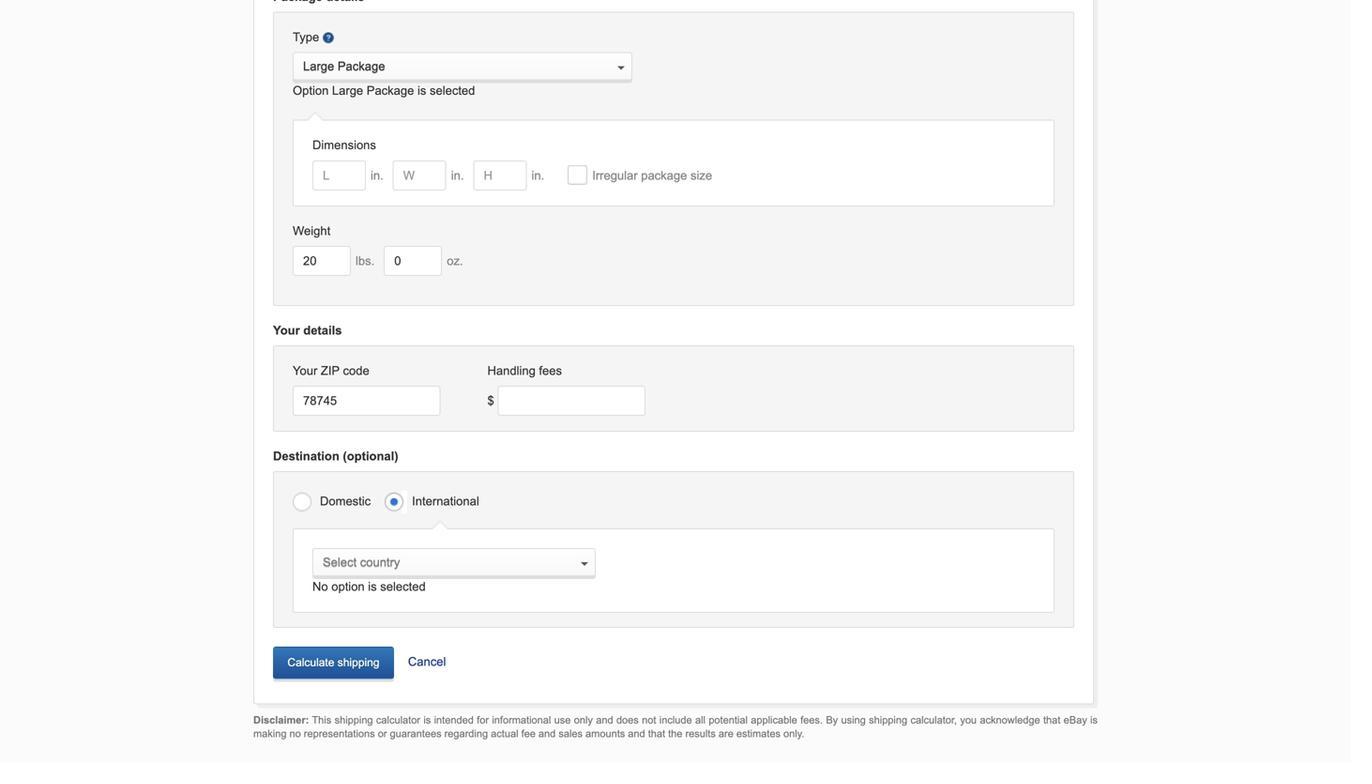 Task type: describe. For each thing, give the bounding box(es) containing it.
making
[[253, 728, 287, 740]]

irregular package size
[[592, 168, 713, 182]]

or
[[378, 728, 387, 740]]

include
[[660, 714, 692, 726]]

not
[[642, 714, 656, 726]]

1 vertical spatial selected
[[380, 580, 426, 594]]

are
[[719, 728, 734, 740]]

oz.
[[447, 254, 463, 268]]

large
[[332, 84, 363, 98]]

(optional)
[[343, 449, 399, 463]]

option group containing domestic
[[293, 486, 1055, 514]]

fees.
[[801, 714, 823, 726]]

sales
[[559, 728, 583, 740]]

fee
[[521, 728, 536, 740]]

this
[[312, 714, 332, 726]]

is right option
[[368, 580, 377, 594]]

$
[[488, 394, 494, 408]]

destination
[[273, 449, 340, 463]]

calculator
[[376, 714, 420, 726]]

package
[[641, 168, 687, 182]]

all
[[695, 714, 706, 726]]

destination (optional)
[[273, 449, 399, 463]]

is up guarantees
[[424, 714, 431, 726]]

Handling fees text field
[[498, 386, 646, 416]]

results
[[686, 728, 716, 740]]

no
[[313, 580, 328, 594]]

by
[[826, 714, 838, 726]]

2 in. from the left
[[451, 168, 464, 182]]

shipping for calculate
[[338, 656, 380, 669]]

zip
[[321, 364, 340, 378]]

click to expand options image for no option is selected
[[581, 562, 589, 566]]

is right 'package'
[[418, 84, 426, 98]]

potential
[[709, 714, 748, 726]]

calculator,
[[911, 714, 957, 726]]

ebay
[[1064, 714, 1088, 726]]

cancel
[[408, 655, 446, 669]]

is right the ebay
[[1091, 714, 1098, 726]]

no option is selected
[[313, 580, 426, 594]]

estimates
[[737, 728, 781, 740]]

international
[[412, 494, 479, 508]]

shipping for this
[[335, 714, 373, 726]]

0 horizontal spatial and
[[539, 728, 556, 740]]



Task type: locate. For each thing, give the bounding box(es) containing it.
option group
[[293, 486, 1055, 514]]

0 vertical spatial selected
[[430, 84, 475, 98]]

in. up oz.
[[451, 168, 464, 182]]

this shipping calculator is intended for informational use only and does not include all potential applicable fees. by using shipping calculator, you acknowledge that ebay is making no representations or guarantees regarding actual fee and sales amounts and that the results are estimates only.
[[253, 714, 1098, 740]]

disclaimer:
[[253, 714, 309, 726]]

1 horizontal spatial in.
[[451, 168, 464, 182]]

in. down dimensions
[[371, 168, 384, 182]]

representations
[[304, 728, 375, 740]]

lbs.
[[356, 254, 375, 268]]

applicable
[[751, 714, 798, 726]]

you
[[960, 714, 977, 726]]

use
[[554, 714, 571, 726]]

your
[[273, 323, 300, 337], [293, 364, 318, 378]]

selected right option
[[380, 580, 426, 594]]

size
[[691, 168, 713, 182]]

selected right 'package'
[[430, 84, 475, 98]]

weight
[[293, 224, 331, 238]]

the
[[668, 728, 683, 740]]

Your ZIP code text field
[[293, 386, 441, 416]]

None text field
[[313, 160, 366, 190], [393, 160, 447, 190], [313, 548, 596, 576], [313, 160, 366, 190], [393, 160, 447, 190], [313, 548, 596, 576]]

that
[[1044, 714, 1061, 726], [648, 728, 666, 740]]

and
[[596, 714, 613, 726], [539, 728, 556, 740], [628, 728, 645, 740]]

1 horizontal spatial click to expand options image
[[618, 66, 625, 70]]

0 vertical spatial your
[[273, 323, 300, 337]]

1 vertical spatial that
[[648, 728, 666, 740]]

your for your zip code
[[293, 364, 318, 378]]

in. left irregular
[[532, 168, 545, 182]]

1 horizontal spatial that
[[1044, 714, 1061, 726]]

selected
[[430, 84, 475, 98], [380, 580, 426, 594]]

informational
[[492, 714, 551, 726]]

cancel link
[[394, 628, 446, 672]]

for
[[477, 714, 489, 726]]

your details
[[273, 323, 342, 337]]

shipping right using
[[869, 714, 908, 726]]

2 horizontal spatial and
[[628, 728, 645, 740]]

using
[[841, 714, 866, 726]]

option
[[293, 84, 329, 98]]

intended
[[434, 714, 474, 726]]

and up amounts
[[596, 714, 613, 726]]

1 horizontal spatial and
[[596, 714, 613, 726]]

dimensions
[[313, 138, 376, 152]]

shipping up representations
[[335, 714, 373, 726]]

shipping inside button
[[338, 656, 380, 669]]

actual
[[491, 728, 519, 740]]

only.
[[784, 728, 805, 740]]

Domestic Destination Type radio
[[293, 491, 315, 514]]

that down not
[[648, 728, 666, 740]]

calculate
[[288, 656, 335, 669]]

type
[[293, 30, 319, 44]]

None checkbox
[[568, 165, 588, 185]]

domestic
[[320, 494, 371, 508]]

handling
[[488, 364, 536, 378]]

option
[[332, 580, 365, 594]]

does
[[617, 714, 639, 726]]

0 horizontal spatial in.
[[371, 168, 384, 182]]

2 horizontal spatial in.
[[532, 168, 545, 182]]

click to expand options image
[[618, 66, 625, 70], [581, 562, 589, 566]]

shipping
[[338, 656, 380, 669], [335, 714, 373, 726], [869, 714, 908, 726]]

0 horizontal spatial selected
[[380, 580, 426, 594]]

acknowledge
[[980, 714, 1041, 726]]

and right fee
[[539, 728, 556, 740]]

no
[[290, 728, 301, 740]]

1 vertical spatial your
[[293, 364, 318, 378]]

amounts
[[586, 728, 625, 740]]

calculate shipping button
[[273, 647, 394, 679]]

1 in. from the left
[[371, 168, 384, 182]]

your zip code
[[293, 364, 370, 378]]

regarding
[[445, 728, 488, 740]]

in.
[[371, 168, 384, 182], [451, 168, 464, 182], [532, 168, 545, 182]]

0 vertical spatial that
[[1044, 714, 1061, 726]]

1 vertical spatial click to expand options image
[[581, 562, 589, 566]]

is
[[418, 84, 426, 98], [368, 580, 377, 594], [424, 714, 431, 726], [1091, 714, 1098, 726]]

International Destination Type radio
[[385, 491, 408, 514]]

1 horizontal spatial selected
[[430, 84, 475, 98]]

shipping right calculate
[[338, 656, 380, 669]]

0 horizontal spatial that
[[648, 728, 666, 740]]

that left the ebay
[[1044, 714, 1061, 726]]

only
[[574, 714, 593, 726]]

fees
[[539, 364, 562, 378]]

calculate shipping
[[288, 656, 380, 669]]

your left zip
[[293, 364, 318, 378]]

0 horizontal spatial click to expand options image
[[581, 562, 589, 566]]

package
[[367, 84, 414, 98]]

your left details
[[273, 323, 300, 337]]

0 vertical spatial click to expand options image
[[618, 66, 625, 70]]

option large package is selected
[[293, 84, 475, 98]]

handling fees
[[488, 364, 562, 378]]

details
[[303, 323, 342, 337]]

click to expand options image for option large package is selected
[[618, 66, 625, 70]]

code
[[343, 364, 370, 378]]

None text field
[[293, 52, 633, 80], [473, 160, 527, 190], [293, 246, 351, 276], [384, 246, 442, 276], [293, 52, 633, 80], [473, 160, 527, 190], [293, 246, 351, 276], [384, 246, 442, 276]]

and down the does
[[628, 728, 645, 740]]

irregular
[[592, 168, 638, 182]]

guarantees
[[390, 728, 442, 740]]

your for your details
[[273, 323, 300, 337]]

3 in. from the left
[[532, 168, 545, 182]]



Task type: vqa. For each thing, say whether or not it's contained in the screenshot.
size on the right top of page
yes



